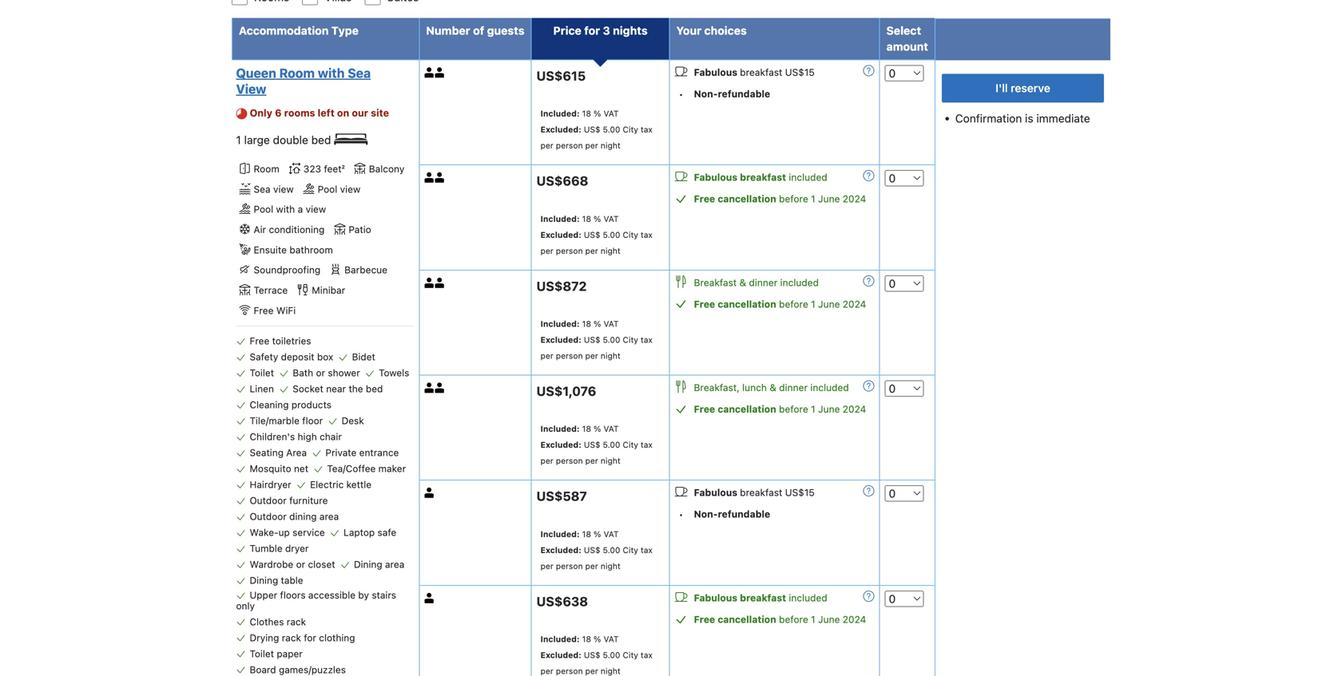 Task type: vqa. For each thing, say whether or not it's contained in the screenshot.
1 large double bed Bed
yes



Task type: locate. For each thing, give the bounding box(es) containing it.
0 vertical spatial •
[[679, 89, 684, 100]]

excluded: up us$638
[[541, 546, 582, 555]]

0 horizontal spatial with
[[276, 204, 295, 215]]

rack for drying
[[282, 633, 301, 644]]

18 down us$587
[[582, 530, 591, 539]]

4 included: from the top
[[541, 424, 580, 434]]

person up us$1,076
[[556, 351, 583, 361]]

non-
[[694, 88, 718, 99], [694, 509, 718, 520]]

4 2024 from the top
[[843, 614, 867, 626]]

or for wardrobe
[[296, 559, 305, 571]]

1 vertical spatial toilet
[[250, 649, 274, 660]]

person down us$638
[[556, 667, 583, 677]]

breakfast for us$638
[[740, 593, 786, 604]]

0 vertical spatial non-
[[694, 88, 718, 99]]

products
[[292, 400, 332, 411]]

or for bath
[[316, 368, 325, 379]]

1 horizontal spatial pool
[[318, 184, 337, 195]]

on
[[337, 107, 349, 119]]

2 before from the top
[[779, 299, 809, 310]]

18 for us$1,076
[[582, 424, 591, 434]]

vat for us$615
[[604, 109, 619, 118]]

1 free cancellation before 1 june 2024 from the top
[[694, 193, 867, 205]]

breakfast & dinner included
[[694, 277, 819, 288]]

0 horizontal spatial sea
[[254, 184, 271, 195]]

2 person from the top
[[556, 246, 583, 256]]

immediate
[[1037, 112, 1090, 125]]

us$ 5.00 city tax per person per night for us$872
[[541, 335, 653, 361]]

6 excluded: from the top
[[541, 651, 582, 661]]

fabulous breakfast included for us$668
[[694, 172, 828, 183]]

non- for fourth more details on meals and payment options icon from the bottom
[[694, 88, 718, 99]]

toilet up board on the left
[[250, 649, 274, 660]]

1 vertical spatial fabulous breakfast included
[[694, 593, 828, 604]]

1 included: 18 % vat from the top
[[541, 109, 619, 118]]

included: 18 % vat down us$638
[[541, 635, 619, 645]]

drying
[[250, 633, 279, 644]]

4 % from the top
[[594, 424, 601, 434]]

2 cancellation from the top
[[718, 299, 777, 310]]

included: down us$638
[[541, 635, 580, 645]]

price for 3 nights
[[553, 24, 648, 37]]

group
[[219, 0, 1111, 5]]

us$ 5.00 city tax per person per night
[[541, 125, 653, 150], [541, 230, 653, 256], [541, 335, 653, 361], [541, 440, 653, 466], [541, 546, 653, 571], [541, 651, 653, 677]]

air
[[254, 224, 266, 235]]

2 more details on meals and payment options image from the top
[[863, 381, 875, 392]]

2 % from the top
[[594, 214, 601, 224]]

1 vertical spatial or
[[296, 559, 305, 571]]

us$615
[[537, 68, 586, 84]]

free for us$872
[[694, 299, 715, 310]]

person for us$1,076
[[556, 456, 583, 466]]

view up pool with a view
[[273, 184, 294, 195]]

0 vertical spatial room
[[279, 65, 315, 81]]

4 night from the top
[[601, 456, 621, 466]]

% for us$638
[[594, 635, 601, 645]]

6 vat from the top
[[604, 635, 619, 645]]

&
[[740, 277, 746, 288], [770, 382, 777, 394]]

1 breakfast from the top
[[740, 67, 783, 78]]

1 vertical spatial &
[[770, 382, 777, 394]]

us$ up us$668
[[584, 125, 601, 134]]

5 city from the top
[[623, 546, 638, 555]]

0 horizontal spatial for
[[304, 633, 316, 644]]

us$ 5.00 city tax per person per night up us$1,076
[[541, 335, 653, 361]]

1 horizontal spatial or
[[316, 368, 325, 379]]

or down dryer
[[296, 559, 305, 571]]

before
[[779, 193, 809, 205], [779, 299, 809, 310], [779, 404, 809, 415], [779, 614, 809, 626]]

double
[[273, 133, 308, 147]]

soundproofing
[[254, 265, 321, 276]]

1 horizontal spatial view
[[306, 204, 326, 215]]

included:
[[541, 109, 580, 118], [541, 214, 580, 224], [541, 319, 580, 329], [541, 424, 580, 434], [541, 530, 580, 539], [541, 635, 580, 645]]

1 • from the top
[[679, 89, 684, 100]]

pool up air
[[254, 204, 273, 215]]

4 us$ from the top
[[584, 440, 601, 450]]

1 large double bed
[[236, 133, 334, 147]]

6 % from the top
[[594, 635, 601, 645]]

4 person from the top
[[556, 456, 583, 466]]

18 down us$615
[[582, 109, 591, 118]]

0 horizontal spatial view
[[273, 184, 294, 195]]

6 city from the top
[[623, 651, 638, 661]]

sea up pool with a view
[[254, 184, 271, 195]]

1 june from the top
[[818, 193, 840, 205]]

paper
[[277, 649, 303, 660]]

bed for 1 large double bed
[[311, 133, 331, 147]]

1 us$ from the top
[[584, 125, 601, 134]]

5 vat from the top
[[604, 530, 619, 539]]

2 non- from the top
[[694, 509, 718, 520]]

0 vertical spatial with
[[318, 65, 345, 81]]

fabulous breakfast included for us$638
[[694, 593, 828, 604]]

free cancellation before 1 june 2024 for us$1,076
[[694, 404, 867, 415]]

1 fabulous breakfast included from the top
[[694, 172, 828, 183]]

fabulous
[[694, 67, 738, 78], [694, 172, 738, 183], [694, 488, 738, 499], [694, 593, 738, 604]]

included: down us$872
[[541, 319, 580, 329]]

included: 18 % vat down us$1,076
[[541, 424, 619, 434]]

dining for dining table
[[250, 575, 278, 587]]

1 vertical spatial outdoor
[[250, 511, 287, 523]]

us$ 5.00 city tax per person per night up us$668
[[541, 125, 653, 150]]

1 night from the top
[[601, 141, 621, 150]]

0 vertical spatial outdoor
[[250, 495, 287, 507]]

barbecue
[[345, 265, 388, 276]]

cancellation for us$668
[[718, 193, 777, 205]]

1 person from the top
[[556, 141, 583, 150]]

0 vertical spatial non-refundable
[[694, 88, 771, 99]]

tea/coffee maker
[[327, 463, 406, 475]]

included: 18 % vat down us$615
[[541, 109, 619, 118]]

1 vertical spatial non-refundable
[[694, 509, 771, 520]]

3 free cancellation before 1 june 2024 from the top
[[694, 404, 867, 415]]

2024 for us$872
[[843, 299, 867, 310]]

% for us$615
[[594, 109, 601, 118]]

2 vertical spatial occupancy image
[[425, 488, 435, 499]]

night
[[601, 141, 621, 150], [601, 246, 621, 256], [601, 351, 621, 361], [601, 456, 621, 466], [601, 562, 621, 571], [601, 667, 621, 677]]

lunch
[[742, 382, 767, 394]]

included: 18 % vat down us$587
[[541, 530, 619, 539]]

1 toilet from the top
[[250, 368, 274, 379]]

us$
[[584, 125, 601, 134], [584, 230, 601, 240], [584, 335, 601, 345], [584, 440, 601, 450], [584, 546, 601, 555], [584, 651, 601, 661]]

a
[[298, 204, 303, 215]]

or down box
[[316, 368, 325, 379]]

18 for us$668
[[582, 214, 591, 224]]

5.00 for us$1,076
[[603, 440, 620, 450]]

entrance
[[359, 447, 399, 459]]

june
[[818, 193, 840, 205], [818, 299, 840, 310], [818, 404, 840, 415], [818, 614, 840, 626]]

1 horizontal spatial dining
[[354, 559, 382, 571]]

bed for socket near the bed
[[366, 384, 383, 395]]

wardrobe or closet
[[250, 559, 335, 571]]

1 5.00 from the top
[[603, 125, 620, 134]]

0 vertical spatial pool
[[318, 184, 337, 195]]

4 18 from the top
[[582, 424, 591, 434]]

type
[[332, 24, 359, 37]]

outdoor for outdoor dining area
[[250, 511, 287, 523]]

2 fabulous breakfast included from the top
[[694, 593, 828, 604]]

0 vertical spatial refundable
[[718, 88, 771, 99]]

2 included: from the top
[[541, 214, 580, 224]]

clothes rack
[[250, 617, 306, 628]]

1 us$ 5.00 city tax per person per night from the top
[[541, 125, 653, 150]]

area up service
[[320, 511, 339, 523]]

6 night from the top
[[601, 667, 621, 677]]

included: down us$1,076
[[541, 424, 580, 434]]

4 us$ 5.00 city tax per person per night from the top
[[541, 440, 653, 466]]

rooms
[[284, 107, 315, 119]]

1
[[236, 133, 241, 147], [811, 193, 816, 205], [811, 299, 816, 310], [811, 404, 816, 415], [811, 614, 816, 626]]

1 vertical spatial pool
[[254, 204, 273, 215]]

june for us$668
[[818, 193, 840, 205]]

3 night from the top
[[601, 351, 621, 361]]

person up us$668
[[556, 141, 583, 150]]

2 18 from the top
[[582, 214, 591, 224]]

us$ 5.00 city tax per person per night down us$638
[[541, 651, 653, 677]]

us$ 5.00 city tax per person per night up us$638
[[541, 546, 653, 571]]

free for us$638
[[694, 614, 715, 626]]

room up sea view
[[254, 163, 280, 175]]

outdoor down hairdryer
[[250, 495, 287, 507]]

us$ for us$587
[[584, 546, 601, 555]]

patio
[[349, 224, 371, 235]]

safe
[[378, 527, 397, 539]]

outdoor
[[250, 495, 287, 507], [250, 511, 287, 523]]

0 vertical spatial bed
[[311, 133, 331, 147]]

3 5.00 from the top
[[603, 335, 620, 345]]

dining for dining area
[[354, 559, 382, 571]]

2 june from the top
[[818, 299, 840, 310]]

included: down us$587
[[541, 530, 580, 539]]

breakfast
[[694, 277, 737, 288]]

of
[[473, 24, 484, 37]]

before for us$872
[[779, 299, 809, 310]]

1 horizontal spatial &
[[770, 382, 777, 394]]

sea view
[[254, 184, 294, 195]]

more details on meals and payment options image for us$668
[[863, 170, 875, 181]]

included: down us$615
[[541, 109, 580, 118]]

1 vertical spatial area
[[385, 559, 405, 571]]

left
[[318, 107, 335, 119]]

area
[[320, 511, 339, 523], [385, 559, 405, 571]]

1 horizontal spatial for
[[584, 24, 600, 37]]

1 18 from the top
[[582, 109, 591, 118]]

0 vertical spatial area
[[320, 511, 339, 523]]

included: for us$872
[[541, 319, 580, 329]]

1 % from the top
[[594, 109, 601, 118]]

0 vertical spatial or
[[316, 368, 325, 379]]

us$ down us$1,076
[[584, 440, 601, 450]]

pool down 323 feet²
[[318, 184, 337, 195]]

person
[[556, 141, 583, 150], [556, 246, 583, 256], [556, 351, 583, 361], [556, 456, 583, 466], [556, 562, 583, 571], [556, 667, 583, 677]]

for left 3
[[584, 24, 600, 37]]

excluded: for us$1,076
[[541, 440, 582, 450]]

vat for us$638
[[604, 635, 619, 645]]

pool with a view
[[254, 204, 326, 215]]

% for us$1,076
[[594, 424, 601, 434]]

1 vertical spatial dining
[[250, 575, 278, 587]]

3 more details on meals and payment options image from the top
[[863, 486, 875, 497]]

sea up our
[[348, 65, 371, 81]]

with left a
[[276, 204, 295, 215]]

6 person from the top
[[556, 667, 583, 677]]

0 vertical spatial sea
[[348, 65, 371, 81]]

18
[[582, 109, 591, 118], [582, 214, 591, 224], [582, 319, 591, 329], [582, 424, 591, 434], [582, 530, 591, 539], [582, 635, 591, 645]]

2 fabulous breakfast us$15 from the top
[[694, 488, 815, 499]]

18 down us$668
[[582, 214, 591, 224]]

323 feet²
[[303, 163, 345, 175]]

2 tax from the top
[[641, 230, 653, 240]]

person for us$587
[[556, 562, 583, 571]]

3 us$ 5.00 city tax per person per night from the top
[[541, 335, 653, 361]]

2 toilet from the top
[[250, 649, 274, 660]]

1 vertical spatial non-
[[694, 509, 718, 520]]

bed down only 6 rooms left on our site
[[311, 133, 331, 147]]

vat
[[604, 109, 619, 118], [604, 214, 619, 224], [604, 319, 619, 329], [604, 424, 619, 434], [604, 530, 619, 539], [604, 635, 619, 645]]

2 excluded: from the top
[[541, 230, 582, 240]]

bathroom
[[290, 244, 333, 256]]

2 free cancellation before 1 june 2024 from the top
[[694, 299, 867, 310]]

5.00 for us$638
[[603, 651, 620, 661]]

& right breakfast
[[740, 277, 746, 288]]

2 2024 from the top
[[843, 299, 867, 310]]

1 vertical spatial rack
[[282, 633, 301, 644]]

3 tax from the top
[[641, 335, 653, 345]]

4 city from the top
[[623, 440, 638, 450]]

deposit
[[281, 352, 315, 363]]

1 excluded: from the top
[[541, 125, 582, 134]]

1 vertical spatial for
[[304, 633, 316, 644]]

0 horizontal spatial bed
[[311, 133, 331, 147]]

6 tax from the top
[[641, 651, 653, 661]]

2 more details on meals and payment options image from the top
[[863, 276, 875, 287]]

0 horizontal spatial area
[[320, 511, 339, 523]]

us$ 5.00 city tax per person per night up us$872
[[541, 230, 653, 256]]

included: down us$668
[[541, 214, 580, 224]]

5 tax from the top
[[641, 546, 653, 555]]

excluded: up us$1,076
[[541, 335, 582, 345]]

dining up by
[[354, 559, 382, 571]]

2 included: 18 % vat from the top
[[541, 214, 619, 224]]

0 vertical spatial toilet
[[250, 368, 274, 379]]

1 horizontal spatial with
[[318, 65, 345, 81]]

toilet
[[250, 368, 274, 379], [250, 649, 274, 660]]

non- for more details on meals and payment options icon corresponding to us$587
[[694, 509, 718, 520]]

included: 18 % vat for us$615
[[541, 109, 619, 118]]

4 fabulous from the top
[[694, 593, 738, 604]]

1 vertical spatial refundable
[[718, 509, 771, 520]]

pool
[[318, 184, 337, 195], [254, 204, 273, 215]]

3 person from the top
[[556, 351, 583, 361]]

1 vertical spatial dinner
[[779, 382, 808, 394]]

2 us$15 from the top
[[785, 488, 815, 499]]

bed right the
[[366, 384, 383, 395]]

3 vat from the top
[[604, 319, 619, 329]]

3 june from the top
[[818, 404, 840, 415]]

night for us$668
[[601, 246, 621, 256]]

number of guests
[[426, 24, 525, 37]]

6 18 from the top
[[582, 635, 591, 645]]

1 before from the top
[[779, 193, 809, 205]]

5.00 for us$872
[[603, 335, 620, 345]]

included: 18 % vat down us$872
[[541, 319, 619, 329]]

more details on meals and payment options image for us$1,076
[[863, 381, 875, 392]]

18 for us$872
[[582, 319, 591, 329]]

tax for us$615
[[641, 125, 653, 134]]

us$ up us$638
[[584, 546, 601, 555]]

for left the clothing
[[304, 633, 316, 644]]

6 us$ from the top
[[584, 651, 601, 661]]

more details on meals and payment options image
[[863, 65, 875, 76], [863, 276, 875, 287], [863, 486, 875, 497], [863, 591, 875, 602]]

chair
[[320, 431, 342, 443]]

dinner right breakfast
[[749, 277, 778, 288]]

1 vertical spatial bed
[[366, 384, 383, 395]]

more details on meals and payment options image
[[863, 170, 875, 181], [863, 381, 875, 392]]

dinner right lunch
[[779, 382, 808, 394]]

1 vertical spatial with
[[276, 204, 295, 215]]

1 tax from the top
[[641, 125, 653, 134]]

person up us$638
[[556, 562, 583, 571]]

tax
[[641, 125, 653, 134], [641, 230, 653, 240], [641, 335, 653, 345], [641, 440, 653, 450], [641, 546, 653, 555], [641, 651, 653, 661]]

1 city from the top
[[623, 125, 638, 134]]

excluded: up us$872
[[541, 230, 582, 240]]

excluded: for us$587
[[541, 546, 582, 555]]

toilet up linen
[[250, 368, 274, 379]]

included: 18 % vat for us$1,076
[[541, 424, 619, 434]]

1 vertical spatial more details on meals and payment options image
[[863, 381, 875, 392]]

3 % from the top
[[594, 319, 601, 329]]

4 5.00 from the top
[[603, 440, 620, 450]]

vat for us$1,076
[[604, 424, 619, 434]]

excluded: down us$638
[[541, 651, 582, 661]]

city for us$1,076
[[623, 440, 638, 450]]

1 vertical spatial •
[[679, 509, 684, 521]]

0 vertical spatial &
[[740, 277, 746, 288]]

excluded: up us$668
[[541, 125, 582, 134]]

& right lunch
[[770, 382, 777, 394]]

us$ up us$872
[[584, 230, 601, 240]]

tax for us$1,076
[[641, 440, 653, 450]]

0 vertical spatial fabulous breakfast us$15
[[694, 67, 815, 78]]

dining up upper
[[250, 575, 278, 587]]

0 vertical spatial us$15
[[785, 67, 815, 78]]

free cancellation before 1 june 2024
[[694, 193, 867, 205], [694, 299, 867, 310], [694, 404, 867, 415], [694, 614, 867, 626]]

5 us$ 5.00 city tax per person per night from the top
[[541, 546, 653, 571]]

0 vertical spatial fabulous breakfast included
[[694, 172, 828, 183]]

breakfast
[[740, 67, 783, 78], [740, 172, 786, 183], [740, 488, 783, 499], [740, 593, 786, 604]]

outdoor up wake-
[[250, 511, 287, 523]]

us$ for us$668
[[584, 230, 601, 240]]

included: 18 % vat down us$668
[[541, 214, 619, 224]]

• for more details on meals and payment options icon corresponding to us$587
[[679, 509, 684, 521]]

before for us$638
[[779, 614, 809, 626]]

before for us$1,076
[[779, 404, 809, 415]]

room up rooms
[[279, 65, 315, 81]]

2 night from the top
[[601, 246, 621, 256]]

person up us$587
[[556, 456, 583, 466]]

vat for us$587
[[604, 530, 619, 539]]

night for us$587
[[601, 562, 621, 571]]

occupancy image
[[425, 67, 435, 78], [425, 173, 435, 183], [435, 173, 445, 183], [425, 278, 435, 288], [425, 383, 435, 394], [435, 383, 445, 394], [425, 594, 435, 604]]

6 included: 18 % vat from the top
[[541, 635, 619, 645]]

5 included: 18 % vat from the top
[[541, 530, 619, 539]]

18 down us$872
[[582, 319, 591, 329]]

2 5.00 from the top
[[603, 230, 620, 240]]

view right a
[[306, 204, 326, 215]]

bidet
[[352, 352, 375, 363]]

18 down us$638
[[582, 635, 591, 645]]

us$ 5.00 city tax per person per night up us$587
[[541, 440, 653, 466]]

3 18 from the top
[[582, 319, 591, 329]]

per
[[541, 141, 554, 150], [585, 141, 598, 150], [541, 246, 554, 256], [585, 246, 598, 256], [541, 351, 554, 361], [585, 351, 598, 361], [541, 456, 554, 466], [585, 456, 598, 466], [541, 562, 554, 571], [585, 562, 598, 571], [541, 667, 554, 677], [585, 667, 598, 677]]

bath or shower
[[293, 368, 360, 379]]

0 horizontal spatial or
[[296, 559, 305, 571]]

occupancy image
[[435, 67, 445, 78], [435, 278, 445, 288], [425, 488, 435, 499]]

us$ down us$638
[[584, 651, 601, 661]]

air conditioning
[[254, 224, 325, 235]]

1 more details on meals and payment options image from the top
[[863, 170, 875, 181]]

3 cancellation from the top
[[718, 404, 777, 415]]

1 horizontal spatial dinner
[[779, 382, 808, 394]]

us$ 5.00 city tax per person per night for us$668
[[541, 230, 653, 256]]

2 • from the top
[[679, 509, 684, 521]]

drying rack for clothing
[[250, 633, 355, 644]]

18 down us$1,076
[[582, 424, 591, 434]]

included: 18 % vat for us$668
[[541, 214, 619, 224]]

person up us$872
[[556, 246, 583, 256]]

dinner
[[749, 277, 778, 288], [779, 382, 808, 394]]

4 excluded: from the top
[[541, 440, 582, 450]]

area
[[286, 447, 307, 459]]

1 horizontal spatial sea
[[348, 65, 371, 81]]

0 vertical spatial rack
[[287, 617, 306, 628]]

0 vertical spatial dining
[[354, 559, 382, 571]]

seating
[[250, 447, 284, 459]]

area up stairs
[[385, 559, 405, 571]]

safety deposit box
[[250, 352, 333, 363]]

5.00 for us$615
[[603, 125, 620, 134]]

terrace
[[254, 285, 288, 296]]

included: for us$615
[[541, 109, 580, 118]]

clothes
[[250, 617, 284, 628]]

socket near the bed
[[293, 384, 383, 395]]

breakfast for us$668
[[740, 172, 786, 183]]

us$ for us$638
[[584, 651, 601, 661]]

1 horizontal spatial bed
[[366, 384, 383, 395]]

0 horizontal spatial dinner
[[749, 277, 778, 288]]

rack up paper
[[282, 633, 301, 644]]

free for us$1,076
[[694, 404, 715, 415]]

free
[[694, 193, 715, 205], [694, 299, 715, 310], [254, 305, 274, 316], [250, 336, 270, 347], [694, 404, 715, 415], [694, 614, 715, 626]]

us$ up us$1,076
[[584, 335, 601, 345]]

5.00 for us$587
[[603, 546, 620, 555]]

1 outdoor from the top
[[250, 495, 287, 507]]

number
[[426, 24, 470, 37]]

5 5.00 from the top
[[603, 546, 620, 555]]

night for us$615
[[601, 141, 621, 150]]

us$ 5.00 city tax per person per night for us$638
[[541, 651, 653, 677]]

2 us$ 5.00 city tax per person per night from the top
[[541, 230, 653, 256]]

1 vertical spatial fabulous breakfast us$15
[[694, 488, 815, 499]]

1 vertical spatial sea
[[254, 184, 271, 195]]

excluded: up us$587
[[541, 440, 582, 450]]

3 included: from the top
[[541, 319, 580, 329]]

3 excluded: from the top
[[541, 335, 582, 345]]

4 breakfast from the top
[[740, 593, 786, 604]]

0 horizontal spatial dining
[[250, 575, 278, 587]]

rack up drying rack for clothing
[[287, 617, 306, 628]]

4 vat from the top
[[604, 424, 619, 434]]

view for sea view
[[273, 184, 294, 195]]

4 more details on meals and payment options image from the top
[[863, 591, 875, 602]]

us$ 5.00 city tax per person per night for us$1,076
[[541, 440, 653, 466]]

confirmation
[[956, 112, 1022, 125]]

1 vertical spatial us$15
[[785, 488, 815, 499]]

6 5.00 from the top
[[603, 651, 620, 661]]

wake-
[[250, 527, 279, 539]]

2 horizontal spatial view
[[340, 184, 361, 195]]

6 us$ 5.00 city tax per person per night from the top
[[541, 651, 653, 677]]

with up left
[[318, 65, 345, 81]]

0 vertical spatial more details on meals and payment options image
[[863, 170, 875, 181]]

2 vat from the top
[[604, 214, 619, 224]]

view down feet²
[[340, 184, 361, 195]]

5 person from the top
[[556, 562, 583, 571]]

tile/marble
[[250, 415, 300, 427]]

2 city from the top
[[623, 230, 638, 240]]

0 horizontal spatial pool
[[254, 204, 273, 215]]

3 us$ from the top
[[584, 335, 601, 345]]

confirmation is immediate
[[956, 112, 1090, 125]]

1 for us$872
[[811, 299, 816, 310]]

with
[[318, 65, 345, 81], [276, 204, 295, 215]]

6 included: from the top
[[541, 635, 580, 645]]

sea
[[348, 65, 371, 81], [254, 184, 271, 195]]

breakfast for us$587
[[740, 488, 783, 499]]

night for us$638
[[601, 667, 621, 677]]



Task type: describe. For each thing, give the bounding box(es) containing it.
laptop safe
[[344, 527, 397, 539]]

upper
[[250, 590, 277, 601]]

before for us$668
[[779, 193, 809, 205]]

cancellation for us$1,076
[[718, 404, 777, 415]]

your choices
[[676, 24, 747, 37]]

is
[[1025, 112, 1034, 125]]

i'll reserve
[[996, 81, 1051, 95]]

2024 for us$638
[[843, 614, 867, 626]]

ensuite
[[254, 244, 287, 256]]

near
[[326, 384, 346, 395]]

% for us$872
[[594, 319, 601, 329]]

i'll reserve button
[[942, 74, 1104, 103]]

toilet for toilet paper
[[250, 649, 274, 660]]

floors
[[280, 590, 306, 601]]

1 for us$668
[[811, 193, 816, 205]]

us$ for us$615
[[584, 125, 601, 134]]

included: for us$668
[[541, 214, 580, 224]]

room inside "queen room with sea view"
[[279, 65, 315, 81]]

1 fabulous from the top
[[694, 67, 738, 78]]

person for us$615
[[556, 141, 583, 150]]

• for fourth more details on meals and payment options icon from the bottom
[[679, 89, 684, 100]]

socket
[[293, 384, 324, 395]]

1 us$15 from the top
[[785, 67, 815, 78]]

free cancellation before 1 june 2024 for us$872
[[694, 299, 867, 310]]

0 horizontal spatial &
[[740, 277, 746, 288]]

us$668
[[537, 174, 588, 189]]

city for us$587
[[623, 546, 638, 555]]

free cancellation before 1 june 2024 for us$638
[[694, 614, 867, 626]]

included: for us$587
[[541, 530, 580, 539]]

toiletries
[[272, 336, 311, 347]]

fabulous for us$587
[[694, 488, 738, 499]]

excluded: for us$872
[[541, 335, 582, 345]]

tumble dryer
[[250, 543, 309, 555]]

18 for us$638
[[582, 635, 591, 645]]

us$872
[[537, 279, 587, 294]]

dryer
[[285, 543, 309, 555]]

included: 18 % vat for us$638
[[541, 635, 619, 645]]

3
[[603, 24, 610, 37]]

323
[[303, 163, 321, 175]]

us$1,076
[[537, 384, 596, 399]]

our
[[352, 107, 368, 119]]

choices
[[704, 24, 747, 37]]

outdoor dining area
[[250, 511, 339, 523]]

free wifi
[[254, 305, 296, 316]]

tea/coffee
[[327, 463, 376, 475]]

table
[[281, 575, 303, 587]]

select amount
[[887, 24, 929, 53]]

children's
[[250, 431, 295, 443]]

tile/marble floor
[[250, 415, 323, 427]]

queen room with sea view
[[236, 65, 371, 97]]

electric
[[310, 479, 344, 491]]

wifi
[[276, 305, 296, 316]]

service
[[293, 527, 325, 539]]

net
[[294, 463, 308, 475]]

night for us$1,076
[[601, 456, 621, 466]]

board games/puzzles
[[250, 665, 346, 676]]

laptop
[[344, 527, 375, 539]]

us$ 5.00 city tax per person per night for us$615
[[541, 125, 653, 150]]

18 for us$587
[[582, 530, 591, 539]]

high
[[298, 431, 317, 443]]

us$ for us$1,076
[[584, 440, 601, 450]]

june for us$1,076
[[818, 404, 840, 415]]

price
[[553, 24, 582, 37]]

included: for us$638
[[541, 635, 580, 645]]

accommodation
[[239, 24, 329, 37]]

1 for us$1,076
[[811, 404, 816, 415]]

your
[[676, 24, 702, 37]]

cancellation for us$872
[[718, 299, 777, 310]]

the
[[349, 384, 363, 395]]

tax for us$668
[[641, 230, 653, 240]]

hairdryer
[[250, 479, 291, 491]]

person for us$638
[[556, 667, 583, 677]]

floor
[[302, 415, 323, 427]]

board
[[250, 665, 276, 676]]

excluded: for us$668
[[541, 230, 582, 240]]

1 for us$638
[[811, 614, 816, 626]]

nights
[[613, 24, 648, 37]]

tax for us$638
[[641, 651, 653, 661]]

% for us$587
[[594, 530, 601, 539]]

1 non-refundable from the top
[[694, 88, 771, 99]]

june for us$638
[[818, 614, 840, 626]]

stairs
[[372, 590, 396, 601]]

view
[[236, 81, 266, 97]]

wake-up service
[[250, 527, 325, 539]]

only
[[250, 107, 272, 119]]

excluded: for us$638
[[541, 651, 582, 661]]

excluded: for us$615
[[541, 125, 582, 134]]

included: 18 % vat for us$872
[[541, 319, 619, 329]]

city for us$668
[[623, 230, 638, 240]]

up
[[279, 527, 290, 539]]

pool view
[[318, 184, 361, 195]]

upper floors accessible by stairs only
[[236, 590, 396, 612]]

tumble
[[250, 543, 283, 555]]

desk
[[342, 415, 364, 427]]

pool for pool view
[[318, 184, 337, 195]]

1 fabulous breakfast us$15 from the top
[[694, 67, 815, 78]]

bath
[[293, 368, 313, 379]]

us$638
[[537, 595, 588, 610]]

mosquito net
[[250, 463, 308, 475]]

guests
[[487, 24, 525, 37]]

vat for us$872
[[604, 319, 619, 329]]

dining
[[289, 511, 317, 523]]

person for us$872
[[556, 351, 583, 361]]

site
[[371, 107, 389, 119]]

kettle
[[346, 479, 372, 491]]

1 vertical spatial room
[[254, 163, 280, 175]]

fabulous for us$638
[[694, 593, 738, 604]]

children's high chair
[[250, 431, 342, 443]]

1 more details on meals and payment options image from the top
[[863, 65, 875, 76]]

outdoor furniture
[[250, 495, 328, 507]]

free toiletries
[[250, 336, 311, 347]]

accessible
[[308, 590, 356, 601]]

2 non-refundable from the top
[[694, 509, 771, 520]]

vat for us$668
[[604, 214, 619, 224]]

city for us$615
[[623, 125, 638, 134]]

outdoor for outdoor furniture
[[250, 495, 287, 507]]

june for us$872
[[818, 299, 840, 310]]

5.00 for us$668
[[603, 230, 620, 240]]

minibar
[[312, 285, 345, 296]]

towels
[[379, 368, 409, 379]]

select
[[887, 24, 921, 37]]

more details on meals and payment options image for us$872
[[863, 276, 875, 287]]

cancellation for us$638
[[718, 614, 777, 626]]

wardrobe
[[250, 559, 293, 571]]

0 vertical spatial dinner
[[749, 277, 778, 288]]

pool for pool with a view
[[254, 204, 273, 215]]

view for pool view
[[340, 184, 361, 195]]

queen
[[236, 65, 276, 81]]

shower
[[328, 368, 360, 379]]

free cancellation before 1 june 2024 for us$668
[[694, 193, 867, 205]]

sea inside "queen room with sea view"
[[348, 65, 371, 81]]

0 vertical spatial occupancy image
[[435, 67, 445, 78]]

toilet for toilet
[[250, 368, 274, 379]]

breakfast, lunch & dinner included
[[694, 382, 849, 394]]

city for us$872
[[623, 335, 638, 345]]

with inside "queen room with sea view"
[[318, 65, 345, 81]]

0 vertical spatial for
[[584, 24, 600, 37]]

private
[[326, 447, 357, 459]]

city for us$638
[[623, 651, 638, 661]]

included: for us$1,076
[[541, 424, 580, 434]]

cleaning products
[[250, 400, 332, 411]]

us$587
[[537, 489, 587, 505]]

1 vertical spatial occupancy image
[[435, 278, 445, 288]]

more details on meals and payment options image for us$638
[[863, 591, 875, 602]]

us$ for us$872
[[584, 335, 601, 345]]

rack for clothes
[[287, 617, 306, 628]]

18 for us$615
[[582, 109, 591, 118]]

feet²
[[324, 163, 345, 175]]

free for us$668
[[694, 193, 715, 205]]

safety
[[250, 352, 278, 363]]

maker
[[379, 463, 406, 475]]

1 horizontal spatial area
[[385, 559, 405, 571]]

toilet paper
[[250, 649, 303, 660]]

tax for us$872
[[641, 335, 653, 345]]



